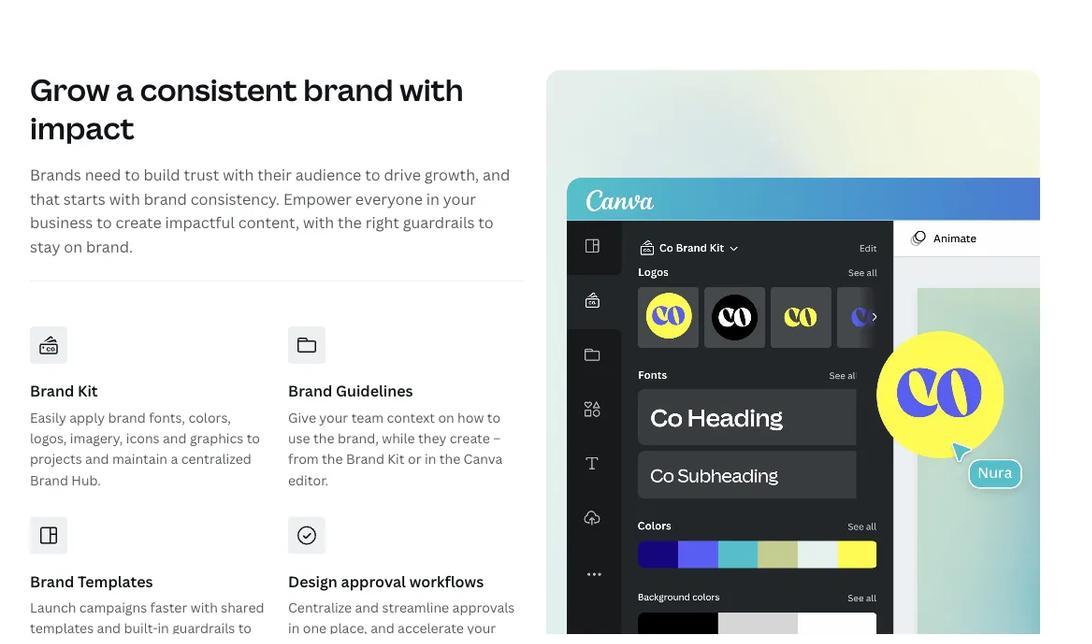 Task type: describe. For each thing, give the bounding box(es) containing it.
campaigns
[[79, 599, 147, 616]]

context
[[387, 408, 435, 426]]

in inside design approval workflows centralize and streamline approvals in one place, and accelerate you
[[288, 620, 300, 636]]

with inside grow a consistent brand with impact
[[400, 69, 464, 110]]

apply
[[70, 408, 105, 426]]

streamline
[[382, 599, 450, 616]]

easily
[[30, 408, 66, 426]]

growth,
[[425, 165, 479, 185]]

consistent
[[140, 69, 298, 110]]

a inside 'brand kit easily apply brand fonts, colors, logos, imagery, icons and graphics to projects and maintain a centralized brand hub.'
[[171, 450, 178, 468]]

while
[[382, 429, 415, 447]]

starts
[[64, 189, 106, 209]]

team
[[352, 408, 384, 426]]

brand down "projects"
[[30, 471, 68, 489]]

and down the fonts,
[[163, 429, 187, 447]]

brand inside the "brands need to build trust with their audience to drive growth, and that starts with brand consistency. empower everyone in your business to create impactful content, with the right guardrails to stay on brand."
[[144, 189, 187, 209]]

templates
[[78, 571, 153, 591]]

brands need to build trust with their audience to drive growth, and that starts with brand consistency. empower everyone in your business to create impactful content, with the right guardrails to stay on brand.
[[30, 165, 510, 257]]

from
[[288, 450, 319, 468]]

kit inside 'brand kit easily apply brand fonts, colors, logos, imagery, icons and graphics to projects and maintain a centralized brand hub.'
[[78, 381, 98, 401]]

to up the brand.
[[97, 212, 112, 233]]

design
[[288, 571, 338, 591]]

with up 'consistency.'
[[223, 165, 254, 185]]

approvals
[[453, 599, 515, 616]]

brand inside grow a consistent brand with impact
[[304, 69, 394, 110]]

empower
[[284, 189, 352, 209]]

the right from
[[322, 450, 343, 468]]

design approval workflows centralize and streamline approvals in one place, and accelerate you
[[288, 571, 516, 636]]

one
[[303, 620, 327, 636]]

impactful
[[165, 212, 235, 233]]

centralized
[[181, 450, 252, 468]]

projects
[[30, 450, 82, 468]]

imagery,
[[70, 429, 123, 447]]

editor.
[[288, 471, 329, 489]]

centralize
[[288, 599, 352, 616]]

guidelines
[[336, 381, 413, 401]]

business
[[30, 212, 93, 233]]

trust
[[184, 165, 219, 185]]

to up the everyone
[[365, 165, 381, 185]]

consistency.
[[191, 189, 280, 209]]

how
[[458, 408, 484, 426]]

launch
[[30, 599, 76, 616]]

colors,
[[189, 408, 231, 426]]

and right place, at bottom
[[371, 620, 395, 636]]

brand templates launch campaigns faster with shared templates and built-in guardrails t
[[30, 571, 264, 636]]

impact
[[30, 108, 135, 149]]

with inside brand templates launch campaigns faster with shared templates and built-in guardrails t
[[191, 599, 218, 616]]

templates
[[30, 620, 94, 636]]

in inside the "brands need to build trust with their audience to drive growth, and that starts with brand consistency. empower everyone in your business to create impactful content, with the right guardrails to stay on brand."
[[427, 189, 440, 209]]

fonts,
[[149, 408, 185, 426]]

built-
[[124, 620, 158, 636]]

icons
[[126, 429, 160, 447]]

brand.
[[86, 236, 133, 257]]

brand down brand,
[[346, 450, 385, 468]]

on inside the "brands need to build trust with their audience to drive growth, and that starts with brand consistency. empower everyone in your business to create impactful content, with the right guardrails to stay on brand."
[[64, 236, 82, 257]]

logos,
[[30, 429, 67, 447]]

place,
[[330, 620, 368, 636]]

brand for templates
[[30, 571, 74, 591]]

–
[[494, 429, 501, 447]]

hub.
[[71, 471, 101, 489]]

need
[[85, 165, 121, 185]]



Task type: locate. For each thing, give the bounding box(es) containing it.
and inside brand templates launch campaigns faster with shared templates and built-in guardrails t
[[97, 620, 121, 636]]

create inside the "brands need to build trust with their audience to drive growth, and that starts with brand consistency. empower everyone in your business to create impactful content, with the right guardrails to stay on brand."
[[116, 212, 162, 233]]

brand
[[30, 381, 74, 401], [288, 381, 333, 401], [346, 450, 385, 468], [30, 471, 68, 489], [30, 571, 74, 591]]

brand down build
[[144, 189, 187, 209]]

on inside 'brand guidelines give your team context on how to use the brand, while they create – from the brand kit or in the canva editor.'
[[438, 408, 455, 426]]

and down approval
[[355, 599, 379, 616]]

1 vertical spatial brand
[[144, 189, 187, 209]]

the
[[338, 212, 362, 233], [314, 429, 335, 447], [322, 450, 343, 468], [440, 450, 461, 468]]

brand,
[[338, 429, 379, 447]]

your right give
[[320, 408, 348, 426]]

the inside the "brands need to build trust with their audience to drive growth, and that starts with brand consistency. empower everyone in your business to create impactful content, with the right guardrails to stay on brand."
[[338, 212, 362, 233]]

or
[[408, 450, 422, 468]]

with up "growth,"
[[400, 69, 464, 110]]

0 vertical spatial create
[[116, 212, 162, 233]]

brand up launch
[[30, 571, 74, 591]]

0 vertical spatial a
[[116, 69, 134, 110]]

guardrails inside brand templates launch campaigns faster with shared templates and built-in guardrails t
[[172, 620, 235, 636]]

brand for kit
[[30, 381, 74, 401]]

1 vertical spatial a
[[171, 450, 178, 468]]

the right use
[[314, 429, 335, 447]]

1 vertical spatial guardrails
[[172, 620, 235, 636]]

a inside grow a consistent brand with impact
[[116, 69, 134, 110]]

your inside 'brand guidelines give your team context on how to use the brand, while they create – from the brand kit or in the canva editor.'
[[320, 408, 348, 426]]

use
[[288, 429, 310, 447]]

canva
[[464, 450, 503, 468]]

approval
[[341, 571, 406, 591]]

audience
[[296, 165, 362, 185]]

on down business
[[64, 236, 82, 257]]

in down "growth,"
[[427, 189, 440, 209]]

1 horizontal spatial your
[[443, 189, 476, 209]]

0 vertical spatial guardrails
[[403, 212, 475, 233]]

0 vertical spatial brand
[[304, 69, 394, 110]]

to right need
[[125, 165, 140, 185]]

to
[[125, 165, 140, 185], [365, 165, 381, 185], [97, 212, 112, 233], [479, 212, 494, 233], [487, 408, 501, 426], [247, 429, 260, 447]]

a right grow
[[116, 69, 134, 110]]

grow
[[30, 69, 110, 110]]

the left right
[[338, 212, 362, 233]]

brand guidelines give your team context on how to use the brand, while they create – from the brand kit or in the canva editor.
[[288, 381, 503, 489]]

0 horizontal spatial a
[[116, 69, 134, 110]]

0 vertical spatial kit
[[78, 381, 98, 401]]

guardrails inside the "brands need to build trust with their audience to drive growth, and that starts with brand consistency. empower everyone in your business to create impactful content, with the right guardrails to stay on brand."
[[403, 212, 475, 233]]

in inside 'brand guidelines give your team context on how to use the brand, while they create – from the brand kit or in the canva editor.'
[[425, 450, 437, 468]]

1 horizontal spatial a
[[171, 450, 178, 468]]

the down they
[[440, 450, 461, 468]]

brand kit easily apply brand fonts, colors, logos, imagery, icons and graphics to projects and maintain a centralized brand hub.
[[30, 381, 260, 489]]

that
[[30, 189, 60, 209]]

and down imagery,
[[85, 450, 109, 468]]

kit inside 'brand guidelines give your team context on how to use the brand, while they create – from the brand kit or in the canva editor.'
[[388, 450, 405, 468]]

create down how
[[450, 429, 490, 447]]

grow a consistent brand with impact
[[30, 69, 464, 149]]

0 horizontal spatial kit
[[78, 381, 98, 401]]

in down faster
[[158, 620, 169, 636]]

your
[[443, 189, 476, 209], [320, 408, 348, 426]]

brand
[[304, 69, 394, 110], [144, 189, 187, 209], [108, 408, 146, 426]]

drive
[[384, 165, 421, 185]]

0 vertical spatial on
[[64, 236, 82, 257]]

kit up apply
[[78, 381, 98, 401]]

shared
[[221, 599, 264, 616]]

create up the brand.
[[116, 212, 162, 233]]

0 vertical spatial your
[[443, 189, 476, 209]]

guardrails down faster
[[172, 620, 235, 636]]

create
[[116, 212, 162, 233], [450, 429, 490, 447]]

and inside the "brands need to build trust with their audience to drive growth, and that starts with brand consistency. empower everyone in your business to create impactful content, with the right guardrails to stay on brand."
[[483, 165, 510, 185]]

1 horizontal spatial on
[[438, 408, 455, 426]]

in left one
[[288, 620, 300, 636]]

to inside 'brand kit easily apply brand fonts, colors, logos, imagery, icons and graphics to projects and maintain a centralized brand hub.'
[[247, 429, 260, 447]]

a
[[116, 69, 134, 110], [171, 450, 178, 468]]

0 horizontal spatial your
[[320, 408, 348, 426]]

to down "growth,"
[[479, 212, 494, 233]]

your inside the "brands need to build trust with their audience to drive growth, and that starts with brand consistency. empower everyone in your business to create impactful content, with the right guardrails to stay on brand."
[[443, 189, 476, 209]]

0 horizontal spatial guardrails
[[172, 620, 235, 636]]

content,
[[238, 212, 300, 233]]

give
[[288, 408, 316, 426]]

stay
[[30, 236, 60, 257]]

with down 'empower'
[[303, 212, 334, 233]]

with down need
[[109, 189, 140, 209]]

workflows
[[410, 571, 484, 591]]

with
[[400, 69, 464, 110], [223, 165, 254, 185], [109, 189, 140, 209], [303, 212, 334, 233], [191, 599, 218, 616]]

a right maintain
[[171, 450, 178, 468]]

0 horizontal spatial create
[[116, 212, 162, 233]]

1 horizontal spatial create
[[450, 429, 490, 447]]

and
[[483, 165, 510, 185], [163, 429, 187, 447], [85, 450, 109, 468], [355, 599, 379, 616], [97, 620, 121, 636], [371, 620, 395, 636]]

brand inside 'brand kit easily apply brand fonts, colors, logos, imagery, icons and graphics to projects and maintain a centralized brand hub.'
[[108, 408, 146, 426]]

faster
[[150, 599, 188, 616]]

they
[[418, 429, 447, 447]]

with right faster
[[191, 599, 218, 616]]

1 vertical spatial your
[[320, 408, 348, 426]]

maintain
[[112, 450, 168, 468]]

brand up give
[[288, 381, 333, 401]]

their
[[258, 165, 292, 185]]

1 vertical spatial create
[[450, 429, 490, 447]]

in
[[427, 189, 440, 209], [425, 450, 437, 468], [158, 620, 169, 636], [288, 620, 300, 636]]

graphics
[[190, 429, 244, 447]]

on left how
[[438, 408, 455, 426]]

create inside 'brand guidelines give your team context on how to use the brand, while they create – from the brand kit or in the canva editor.'
[[450, 429, 490, 447]]

2 vertical spatial brand
[[108, 408, 146, 426]]

your down "growth,"
[[443, 189, 476, 209]]

in right or on the bottom left of page
[[425, 450, 437, 468]]

brands
[[30, 165, 81, 185]]

accelerate
[[398, 620, 464, 636]]

guardrails
[[403, 212, 475, 233], [172, 620, 235, 636]]

right
[[366, 212, 400, 233]]

to inside 'brand guidelines give your team context on how to use the brand, while they create – from the brand kit or in the canva editor.'
[[487, 408, 501, 426]]

to up – at the bottom of page
[[487, 408, 501, 426]]

brand up icons
[[108, 408, 146, 426]]

guardrails down "growth,"
[[403, 212, 475, 233]]

and down campaigns at bottom left
[[97, 620, 121, 636]]

to right graphics
[[247, 429, 260, 447]]

kit
[[78, 381, 98, 401], [388, 450, 405, 468]]

1 vertical spatial on
[[438, 408, 455, 426]]

on
[[64, 236, 82, 257], [438, 408, 455, 426]]

brand up easily
[[30, 381, 74, 401]]

brand up audience
[[304, 69, 394, 110]]

1 horizontal spatial kit
[[388, 450, 405, 468]]

everyone
[[356, 189, 423, 209]]

brand for guidelines
[[288, 381, 333, 401]]

in inside brand templates launch campaigns faster with shared templates and built-in guardrails t
[[158, 620, 169, 636]]

and right "growth,"
[[483, 165, 510, 185]]

1 horizontal spatial guardrails
[[403, 212, 475, 233]]

0 horizontal spatial on
[[64, 236, 82, 257]]

1 vertical spatial kit
[[388, 450, 405, 468]]

kit left or on the bottom left of page
[[388, 450, 405, 468]]

build
[[144, 165, 180, 185]]

brand inside brand templates launch campaigns faster with shared templates and built-in guardrails t
[[30, 571, 74, 591]]



Task type: vqa. For each thing, say whether or not it's contained in the screenshot.
Top level navigation ELEMENT
no



